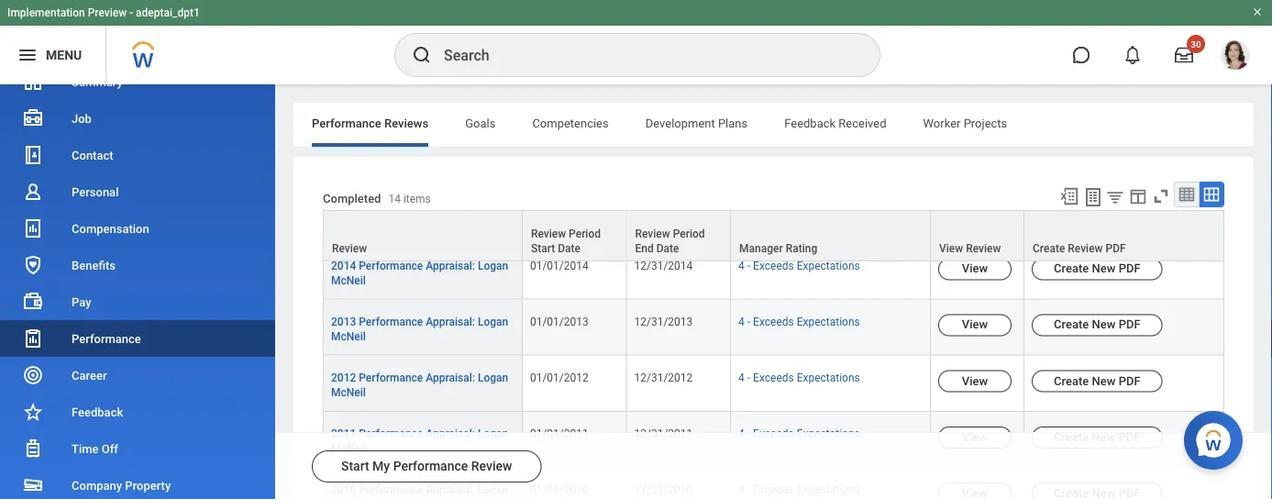 Task type: locate. For each thing, give the bounding box(es) containing it.
logan inside '2010 performance appraisal: logan mcneil'
[[478, 483, 509, 496]]

review period end date button
[[627, 211, 730, 261]]

5 create new pdf button from the top
[[1032, 426, 1163, 448]]

5 row from the top
[[323, 356, 1225, 412]]

rating
[[786, 242, 818, 255]]

- for 12/31/2012
[[748, 371, 751, 384]]

7 row from the top
[[323, 468, 1225, 499]]

6 appraisal: from the top
[[426, 483, 475, 496]]

appraisal: down start my performance review button on the left of the page
[[426, 483, 475, 496]]

manager rating button
[[731, 211, 930, 261]]

4 expectations from the top
[[797, 371, 860, 384]]

5 expectations from the top
[[797, 427, 860, 440]]

5 logan from the top
[[478, 427, 509, 440]]

2 date from the left
[[657, 242, 679, 255]]

expectations
[[797, 203, 860, 216], [797, 259, 860, 272], [797, 315, 860, 328], [797, 371, 860, 384], [797, 427, 860, 440], [797, 483, 860, 496]]

performance image
[[22, 328, 44, 350]]

performance link
[[0, 320, 275, 357]]

6 4 from the top
[[739, 483, 745, 496]]

30 button
[[1164, 35, 1206, 75]]

2012 performance appraisal: logan mcneil link
[[331, 368, 509, 399]]

pdf inside popup button
[[1106, 242, 1126, 255]]

6 exceeds from the top
[[753, 483, 794, 496]]

start my performance review button
[[312, 450, 542, 483]]

logan inside 2015 performance appraisal: logan mcneil
[[478, 203, 509, 216]]

review inside review period start date
[[531, 228, 566, 240]]

6 mcneil from the top
[[331, 498, 366, 499]]

performance inside 2013 performance appraisal: logan mcneil
[[359, 315, 423, 328]]

performance inside 2015 performance appraisal: logan mcneil
[[359, 203, 423, 216]]

mcneil inside 2013 performance appraisal: logan mcneil
[[331, 330, 366, 343]]

feedback left the received
[[785, 116, 836, 130]]

logan left '01/01/2015'
[[478, 203, 509, 216]]

appraisal: inside 2014 performance appraisal: logan mcneil
[[426, 259, 475, 272]]

manager rating
[[740, 242, 818, 255]]

logan left 01/01/2014
[[478, 259, 509, 272]]

pdf
[[1119, 205, 1141, 219], [1106, 242, 1126, 255], [1119, 262, 1141, 275], [1119, 318, 1141, 331], [1119, 374, 1141, 388], [1119, 430, 1141, 444]]

mcneil inside 2011 performance appraisal: logan mcneil
[[331, 442, 366, 455]]

create new pdf for 12/31/2015
[[1054, 205, 1141, 219]]

2010 performance appraisal: logan mcneil link
[[331, 480, 509, 499]]

date inside review period start date
[[558, 242, 581, 255]]

new for 12/31/2015
[[1092, 205, 1116, 219]]

create inside popup button
[[1033, 242, 1066, 255]]

logan inside 2012 performance appraisal: logan mcneil
[[478, 371, 509, 384]]

-
[[130, 6, 133, 19], [748, 203, 751, 216], [748, 259, 751, 272], [748, 315, 751, 328], [748, 371, 751, 384], [748, 427, 751, 440], [748, 483, 751, 496]]

12/31/2011
[[634, 427, 693, 440]]

3 create new pdf from the top
[[1054, 318, 1141, 331]]

create new pdf
[[1054, 205, 1141, 219], [1054, 262, 1141, 275], [1054, 318, 1141, 331], [1054, 374, 1141, 388], [1054, 430, 1141, 444]]

0 horizontal spatial feedback
[[72, 405, 123, 419]]

1 4 from the top
[[739, 203, 745, 216]]

appraisal: for 2010 performance appraisal: logan mcneil
[[426, 483, 475, 496]]

exceeds for 12/31/2010
[[753, 483, 794, 496]]

2 exceeds from the top
[[753, 259, 794, 272]]

5 exceeds from the top
[[753, 427, 794, 440]]

2 create new pdf from the top
[[1054, 262, 1141, 275]]

mcneil down the "2012"
[[331, 386, 366, 399]]

logan inside 2011 performance appraisal: logan mcneil
[[478, 427, 509, 440]]

12/31/2010
[[634, 483, 693, 496]]

4 4 from the top
[[739, 371, 745, 384]]

tab list
[[294, 103, 1254, 147]]

2 expectations from the top
[[797, 259, 860, 272]]

2 4 from the top
[[739, 259, 745, 272]]

6 expectations from the top
[[797, 483, 860, 496]]

4 for 12/31/2011
[[739, 427, 745, 440]]

mcneil inside 2012 performance appraisal: logan mcneil
[[331, 386, 366, 399]]

benefits
[[72, 258, 116, 272]]

create for second create new pdf button from the bottom
[[1054, 374, 1089, 388]]

2 row from the top
[[323, 210, 1225, 262]]

1 4 - exceeds expectations link from the top
[[739, 199, 860, 216]]

view for 4th "view" button from the bottom of the page
[[962, 262, 988, 275]]

period down 12/31/2015
[[673, 228, 705, 240]]

4 for 12/31/2010
[[739, 483, 745, 496]]

5 view button from the top
[[939, 426, 1012, 448]]

review
[[531, 228, 566, 240], [635, 228, 670, 240], [332, 242, 367, 255], [966, 242, 1001, 255], [1068, 242, 1103, 255], [471, 459, 512, 474]]

feedback
[[785, 116, 836, 130], [72, 405, 123, 419]]

performance inside tab list
[[312, 116, 382, 130]]

1 horizontal spatial date
[[657, 242, 679, 255]]

search image
[[411, 44, 433, 66]]

14
[[389, 192, 401, 205]]

0 vertical spatial feedback
[[785, 116, 836, 130]]

3 appraisal: from the top
[[426, 315, 475, 328]]

view
[[962, 205, 988, 219], [940, 242, 964, 255], [962, 262, 988, 275], [962, 318, 988, 331], [962, 374, 988, 388], [962, 430, 988, 444]]

performance inside 2011 performance appraisal: logan mcneil
[[359, 427, 423, 440]]

logan left 01/01/2012
[[478, 371, 509, 384]]

close environment banner image
[[1252, 6, 1263, 17]]

list containing summary
[[0, 63, 275, 499]]

create review pdf
[[1033, 242, 1126, 255]]

date up 12/31/2014
[[657, 242, 679, 255]]

expectations for 12/31/2010
[[797, 483, 860, 496]]

1 view button from the top
[[939, 202, 1012, 224]]

period inside the review period end date
[[673, 228, 705, 240]]

01/01/2013
[[530, 315, 589, 328]]

mcneil
[[331, 218, 366, 231], [331, 274, 366, 287], [331, 330, 366, 343], [331, 386, 366, 399], [331, 442, 366, 455], [331, 498, 366, 499]]

appraisal: inside '2010 performance appraisal: logan mcneil'
[[426, 483, 475, 496]]

performance inside 2014 performance appraisal: logan mcneil
[[359, 259, 423, 272]]

01/01/2010
[[530, 483, 589, 496]]

1 new from the top
[[1092, 205, 1116, 219]]

expectations for 12/31/2013
[[797, 315, 860, 328]]

1 create new pdf from the top
[[1054, 205, 1141, 219]]

6 logan from the top
[[478, 483, 509, 496]]

1 horizontal spatial period
[[673, 228, 705, 240]]

4 - exceeds expectations link for 12/31/2014
[[739, 255, 860, 272]]

property
[[125, 478, 171, 492]]

4 for 12/31/2014
[[739, 259, 745, 272]]

4 mcneil from the top
[[331, 386, 366, 399]]

benefits image
[[22, 254, 44, 276]]

5 create new pdf from the top
[[1054, 430, 1141, 444]]

performance for 2014
[[359, 259, 423, 272]]

3 logan from the top
[[478, 315, 509, 328]]

0 horizontal spatial start
[[341, 459, 369, 474]]

expectations for 12/31/2014
[[797, 259, 860, 272]]

2 appraisal: from the top
[[426, 259, 475, 272]]

- inside the menu banner
[[130, 6, 133, 19]]

feedback up the time off
[[72, 405, 123, 419]]

mcneil down 2014
[[331, 274, 366, 287]]

appraisal: right 14
[[426, 203, 475, 216]]

3 4 - exceeds expectations from the top
[[739, 315, 860, 328]]

start inside button
[[341, 459, 369, 474]]

0 horizontal spatial period
[[569, 228, 601, 240]]

1 vertical spatial feedback
[[72, 405, 123, 419]]

6 4 - exceeds expectations link from the top
[[739, 480, 860, 496]]

0 horizontal spatial date
[[558, 242, 581, 255]]

appraisal: inside 2015 performance appraisal: logan mcneil
[[426, 203, 475, 216]]

2012 performance appraisal: logan mcneil
[[331, 371, 509, 399]]

2013
[[331, 315, 356, 328]]

3 new from the top
[[1092, 318, 1116, 331]]

4 for 12/31/2015
[[739, 203, 745, 216]]

1 horizontal spatial feedback
[[785, 116, 836, 130]]

2 logan from the top
[[478, 259, 509, 272]]

5 4 - exceeds expectations from the top
[[739, 427, 860, 440]]

2 4 - exceeds expectations from the top
[[739, 259, 860, 272]]

4 - exceeds expectations link
[[739, 199, 860, 216], [739, 255, 860, 272], [739, 311, 860, 328], [739, 368, 860, 384], [739, 424, 860, 440], [739, 480, 860, 496]]

mcneil down 2010
[[331, 498, 366, 499]]

create new pdf for 12/31/2013
[[1054, 318, 1141, 331]]

date up 01/01/2014
[[558, 242, 581, 255]]

competencies
[[532, 116, 609, 130]]

appraisal: inside 2013 performance appraisal: logan mcneil
[[426, 315, 475, 328]]

appraisal: down 2013 performance appraisal: logan mcneil at the bottom of the page
[[426, 371, 475, 384]]

performance for 2011
[[359, 427, 423, 440]]

1 4 - exceeds expectations from the top
[[739, 203, 860, 216]]

4 4 - exceeds expectations link from the top
[[739, 368, 860, 384]]

5 4 - exceeds expectations link from the top
[[739, 424, 860, 440]]

1 create new pdf button from the top
[[1032, 202, 1163, 224]]

mcneil for 2010
[[331, 498, 366, 499]]

table image
[[1178, 185, 1196, 204]]

4 - exceeds expectations
[[739, 203, 860, 216], [739, 259, 860, 272], [739, 315, 860, 328], [739, 371, 860, 384], [739, 427, 860, 440], [739, 483, 860, 496]]

view button
[[939, 202, 1012, 224], [939, 258, 1012, 280], [939, 314, 1012, 336], [939, 370, 1012, 392], [939, 426, 1012, 448]]

logan inside 2014 performance appraisal: logan mcneil
[[478, 259, 509, 272]]

reviews
[[384, 116, 429, 130]]

3 mcneil from the top
[[331, 330, 366, 343]]

projects
[[964, 116, 1008, 130]]

5 4 from the top
[[739, 427, 745, 440]]

mcneil inside 2015 performance appraisal: logan mcneil
[[331, 218, 366, 231]]

3 4 from the top
[[739, 315, 745, 328]]

summary
[[72, 75, 123, 89]]

2015 performance appraisal: logan mcneil link
[[331, 199, 509, 231]]

mcneil down 2015
[[331, 218, 366, 231]]

4 for 12/31/2012
[[739, 371, 745, 384]]

menu button
[[0, 26, 106, 84]]

toolbar
[[1051, 182, 1225, 210]]

period inside review period start date
[[569, 228, 601, 240]]

0 vertical spatial start
[[531, 242, 555, 255]]

performance reviews
[[312, 116, 429, 130]]

summary image
[[22, 71, 44, 93]]

inbox large image
[[1175, 46, 1194, 64]]

create
[[1054, 205, 1089, 219], [1033, 242, 1066, 255], [1054, 262, 1089, 275], [1054, 318, 1089, 331], [1054, 374, 1089, 388], [1054, 430, 1089, 444]]

5 mcneil from the top
[[331, 442, 366, 455]]

2015 performance appraisal: logan mcneil
[[331, 203, 509, 231]]

1 period from the left
[[569, 228, 601, 240]]

completed
[[323, 191, 381, 205]]

4 - exceeds expectations for 12/31/2012
[[739, 371, 860, 384]]

1 logan from the top
[[478, 203, 509, 216]]

row
[[323, 187, 1225, 243], [323, 210, 1225, 262], [323, 243, 1225, 300], [323, 300, 1225, 356], [323, 356, 1225, 412], [323, 412, 1225, 468], [323, 468, 1225, 499]]

expand table image
[[1203, 185, 1221, 204]]

performance inside '2010 performance appraisal: logan mcneil'
[[359, 483, 423, 496]]

compensation image
[[22, 217, 44, 239]]

create for 12/31/2013's create new pdf button
[[1054, 318, 1089, 331]]

logan for 2014 performance appraisal: logan mcneil
[[478, 259, 509, 272]]

1 expectations from the top
[[797, 203, 860, 216]]

4 4 - exceeds expectations from the top
[[739, 371, 860, 384]]

1 appraisal: from the top
[[426, 203, 475, 216]]

1 vertical spatial start
[[341, 459, 369, 474]]

period for review period start date
[[569, 228, 601, 240]]

2 mcneil from the top
[[331, 274, 366, 287]]

expectations for 12/31/2011
[[797, 427, 860, 440]]

appraisal: inside 2012 performance appraisal: logan mcneil
[[426, 371, 475, 384]]

logan inside 2013 performance appraisal: logan mcneil
[[478, 315, 509, 328]]

period
[[569, 228, 601, 240], [673, 228, 705, 240]]

5 new from the top
[[1092, 430, 1116, 444]]

new
[[1092, 205, 1116, 219], [1092, 262, 1116, 275], [1092, 318, 1116, 331], [1092, 374, 1116, 388], [1092, 430, 1116, 444]]

performance
[[312, 116, 382, 130], [359, 203, 423, 216], [359, 259, 423, 272], [359, 315, 423, 328], [72, 332, 141, 345], [359, 371, 423, 384], [359, 427, 423, 440], [393, 459, 468, 474], [359, 483, 423, 496]]

6 4 - exceeds expectations from the top
[[739, 483, 860, 496]]

adeptai_dpt1
[[136, 6, 200, 19]]

row containing 2010 performance appraisal: logan mcneil
[[323, 468, 1225, 499]]

4 exceeds from the top
[[753, 371, 794, 384]]

worker
[[923, 116, 961, 130]]

4
[[739, 203, 745, 216], [739, 259, 745, 272], [739, 315, 745, 328], [739, 371, 745, 384], [739, 427, 745, 440], [739, 483, 745, 496]]

menu banner
[[0, 0, 1273, 84]]

performance for 2012
[[359, 371, 423, 384]]

performance inside performance link
[[72, 332, 141, 345]]

1 date from the left
[[558, 242, 581, 255]]

4 logan from the top
[[478, 371, 509, 384]]

start left my
[[341, 459, 369, 474]]

appraisal: down 2015 performance appraisal: logan mcneil
[[426, 259, 475, 272]]

4 create new pdf button from the top
[[1032, 370, 1163, 392]]

contact
[[72, 148, 113, 162]]

review button
[[324, 211, 522, 261]]

received
[[839, 116, 887, 130]]

mcneil inside 2014 performance appraisal: logan mcneil
[[331, 274, 366, 287]]

mcneil down the '2013'
[[331, 330, 366, 343]]

date for end
[[657, 242, 679, 255]]

appraisal: down 2014 performance appraisal: logan mcneil
[[426, 315, 475, 328]]

notifications large image
[[1124, 46, 1142, 64]]

view for 12/31/2013 "view" button
[[962, 318, 988, 331]]

2 period from the left
[[673, 228, 705, 240]]

logan left 01/01/2010 at the bottom of the page
[[478, 483, 509, 496]]

5 appraisal: from the top
[[426, 427, 475, 440]]

4 - exceeds expectations for 12/31/2013
[[739, 315, 860, 328]]

4 row from the top
[[323, 300, 1225, 356]]

2 4 - exceeds expectations link from the top
[[739, 255, 860, 272]]

mcneil inside '2010 performance appraisal: logan mcneil'
[[331, 498, 366, 499]]

logan for 2012 performance appraisal: logan mcneil
[[478, 371, 509, 384]]

performance inside 2012 performance appraisal: logan mcneil
[[359, 371, 423, 384]]

create new pdf button for 12/31/2011
[[1032, 426, 1163, 448]]

contact image
[[22, 144, 44, 166]]

logan left the 01/01/2013
[[478, 315, 509, 328]]

3 4 - exceeds expectations link from the top
[[739, 311, 860, 328]]

4 appraisal: from the top
[[426, 371, 475, 384]]

view for "view" button corresponding to 12/31/2011
[[962, 430, 988, 444]]

logan
[[478, 203, 509, 216], [478, 259, 509, 272], [478, 315, 509, 328], [478, 371, 509, 384], [478, 427, 509, 440], [478, 483, 509, 496]]

start up 01/01/2014
[[531, 242, 555, 255]]

job image
[[22, 107, 44, 129]]

feedback link
[[0, 394, 275, 430]]

performance for 2013
[[359, 315, 423, 328]]

list
[[0, 63, 275, 499]]

1 exceeds from the top
[[753, 203, 794, 216]]

2 view button from the top
[[939, 258, 1012, 280]]

mcneil down 2011
[[331, 442, 366, 455]]

logan left 01/01/2011
[[478, 427, 509, 440]]

create new pdf button
[[1032, 202, 1163, 224], [1032, 258, 1163, 280], [1032, 314, 1163, 336], [1032, 370, 1163, 392], [1032, 426, 1163, 448]]

4 - exceeds expectations link for 12/31/2012
[[739, 368, 860, 384]]

3 expectations from the top
[[797, 315, 860, 328]]

personal image
[[22, 181, 44, 203]]

start my performance review
[[341, 459, 512, 474]]

3 exceeds from the top
[[753, 315, 794, 328]]

period down '01/01/2015'
[[569, 228, 601, 240]]

30
[[1191, 39, 1202, 50]]

3 create new pdf button from the top
[[1032, 314, 1163, 336]]

date inside the review period end date
[[657, 242, 679, 255]]

logan for 2010 performance appraisal: logan mcneil
[[478, 483, 509, 496]]

3 view button from the top
[[939, 314, 1012, 336]]

time
[[72, 442, 99, 456]]

1 horizontal spatial start
[[531, 242, 555, 255]]

feedback image
[[22, 401, 44, 423]]

1 mcneil from the top
[[331, 218, 366, 231]]

exceeds for 12/31/2015
[[753, 203, 794, 216]]

01/01/2011
[[530, 427, 589, 440]]

appraisal: up the start my performance review
[[426, 427, 475, 440]]

appraisal: inside 2011 performance appraisal: logan mcneil
[[426, 427, 475, 440]]

manager
[[740, 242, 783, 255]]

- for 12/31/2010
[[748, 483, 751, 496]]



Task type: vqa. For each thing, say whether or not it's contained in the screenshot.


Task type: describe. For each thing, give the bounding box(es) containing it.
review inside popup button
[[332, 242, 367, 255]]

2014 performance appraisal: logan mcneil
[[331, 259, 509, 287]]

Search Workday  search field
[[444, 35, 842, 75]]

review inside button
[[471, 459, 512, 474]]

select to filter grid data image
[[1106, 187, 1126, 206]]

2015
[[331, 203, 356, 216]]

view inside the 'view review' popup button
[[940, 242, 964, 255]]

compensation
[[72, 222, 149, 235]]

end
[[635, 242, 654, 255]]

mcneil for 2014
[[331, 274, 366, 287]]

view button for 12/31/2015
[[939, 202, 1012, 224]]

create for create review pdf popup button
[[1033, 242, 1066, 255]]

create review pdf button
[[1025, 211, 1224, 261]]

period for review period end date
[[673, 228, 705, 240]]

new for 12/31/2013
[[1092, 318, 1116, 331]]

review period end date
[[635, 228, 705, 255]]

contact link
[[0, 137, 275, 173]]

implementation preview -   adeptai_dpt1
[[7, 6, 200, 19]]

feedback for feedback
[[72, 405, 123, 419]]

12/31/2014
[[634, 259, 693, 272]]

view button for 12/31/2011
[[939, 426, 1012, 448]]

- for 12/31/2013
[[748, 315, 751, 328]]

4 view button from the top
[[939, 370, 1012, 392]]

4 - exceeds expectations link for 12/31/2011
[[739, 424, 860, 440]]

appraisal: for 2014 performance appraisal: logan mcneil
[[426, 259, 475, 272]]

review inside popup button
[[966, 242, 1001, 255]]

4 - exceeds expectations link for 12/31/2013
[[739, 311, 860, 328]]

mcneil for 2011
[[331, 442, 366, 455]]

compensation link
[[0, 210, 275, 247]]

profile logan mcneil image
[[1221, 40, 1251, 73]]

01/01/2015
[[530, 203, 589, 216]]

4 create new pdf from the top
[[1054, 374, 1141, 388]]

2010
[[331, 483, 356, 496]]

implementation
[[7, 6, 85, 19]]

justify image
[[17, 44, 39, 66]]

6 row from the top
[[323, 412, 1225, 468]]

time off
[[72, 442, 118, 456]]

logan for 2011 performance appraisal: logan mcneil
[[478, 427, 509, 440]]

feedback received
[[785, 116, 887, 130]]

2014 performance appraisal: logan mcneil link
[[331, 255, 509, 287]]

date for start
[[558, 242, 581, 255]]

click to view/edit grid preferences image
[[1129, 186, 1149, 206]]

create for fourth create new pdf button from the bottom
[[1054, 262, 1089, 275]]

2010 performance appraisal: logan mcneil
[[331, 483, 509, 499]]

plans
[[718, 116, 748, 130]]

2 new from the top
[[1092, 262, 1116, 275]]

view review button
[[931, 211, 1024, 261]]

4 - exceeds expectations for 12/31/2014
[[739, 259, 860, 272]]

2013 performance appraisal: logan mcneil link
[[331, 311, 509, 343]]

view for 12/31/2015's "view" button
[[962, 205, 988, 219]]

mcneil for 2012
[[331, 386, 366, 399]]

feedback for feedback received
[[785, 116, 836, 130]]

pay link
[[0, 284, 275, 320]]

exceeds for 12/31/2013
[[753, 315, 794, 328]]

appraisal: for 2013 performance appraisal: logan mcneil
[[426, 315, 475, 328]]

2014
[[331, 259, 356, 272]]

company property
[[72, 478, 171, 492]]

time off link
[[0, 430, 275, 467]]

2011 performance appraisal: logan mcneil link
[[331, 424, 509, 455]]

4 - exceeds expectations for 12/31/2010
[[739, 483, 860, 496]]

tab list containing performance reviews
[[294, 103, 1254, 147]]

performance inside start my performance review button
[[393, 459, 468, 474]]

company property link
[[0, 467, 275, 499]]

fullscreen image
[[1151, 186, 1172, 206]]

12/31/2012
[[634, 371, 693, 384]]

logan for 2013 performance appraisal: logan mcneil
[[478, 315, 509, 328]]

pay image
[[22, 291, 44, 313]]

appraisal: for 2015 performance appraisal: logan mcneil
[[426, 203, 475, 216]]

worker projects
[[923, 116, 1008, 130]]

12/31/2015
[[634, 203, 693, 216]]

new for 12/31/2011
[[1092, 430, 1116, 444]]

4 - exceeds expectations for 12/31/2015
[[739, 203, 860, 216]]

2011 performance appraisal: logan mcneil
[[331, 427, 509, 455]]

company property image
[[22, 474, 44, 496]]

2013 performance appraisal: logan mcneil
[[331, 315, 509, 343]]

start inside review period start date
[[531, 242, 555, 255]]

mcneil for 2013
[[331, 330, 366, 343]]

exceeds for 12/31/2012
[[753, 371, 794, 384]]

goals
[[465, 116, 496, 130]]

appraisal: for 2011 performance appraisal: logan mcneil
[[426, 427, 475, 440]]

01/01/2014
[[530, 259, 589, 272]]

performance for 2010
[[359, 483, 423, 496]]

summary link
[[0, 63, 275, 100]]

benefits link
[[0, 247, 275, 284]]

performance for 2015
[[359, 203, 423, 216]]

preview
[[88, 6, 127, 19]]

exceeds for 12/31/2011
[[753, 427, 794, 440]]

exceeds for 12/31/2014
[[753, 259, 794, 272]]

appraisal: for 2012 performance appraisal: logan mcneil
[[426, 371, 475, 384]]

my
[[373, 459, 390, 474]]

view for fourth "view" button from the top
[[962, 374, 988, 388]]

personal link
[[0, 173, 275, 210]]

job link
[[0, 100, 275, 137]]

pay
[[72, 295, 91, 309]]

career
[[72, 368, 107, 382]]

create new pdf button for 12/31/2013
[[1032, 314, 1163, 336]]

4 for 12/31/2013
[[739, 315, 745, 328]]

create for create new pdf button related to 12/31/2015
[[1054, 205, 1089, 219]]

view review
[[940, 242, 1001, 255]]

2 create new pdf button from the top
[[1032, 258, 1163, 280]]

personal
[[72, 185, 119, 199]]

mcneil for 2015
[[331, 218, 366, 231]]

row containing review period start date
[[323, 210, 1225, 262]]

time off image
[[22, 438, 44, 460]]

- for 12/31/2011
[[748, 427, 751, 440]]

4 - exceeds expectations link for 12/31/2015
[[739, 199, 860, 216]]

items
[[404, 192, 431, 205]]

development
[[646, 116, 715, 130]]

create new pdf button for 12/31/2015
[[1032, 202, 1163, 224]]

review period start date
[[531, 228, 601, 255]]

create for 12/31/2011 create new pdf button
[[1054, 430, 1089, 444]]

company
[[72, 478, 122, 492]]

logan for 2015 performance appraisal: logan mcneil
[[478, 203, 509, 216]]

2011
[[331, 427, 356, 440]]

4 - exceeds expectations link for 12/31/2010
[[739, 480, 860, 496]]

development plans
[[646, 116, 748, 130]]

12/31/2013
[[634, 315, 693, 328]]

- for 12/31/2015
[[748, 203, 751, 216]]

export to worksheets image
[[1083, 186, 1105, 208]]

job
[[72, 111, 92, 125]]

export to excel image
[[1060, 186, 1080, 206]]

create new pdf for 12/31/2011
[[1054, 430, 1141, 444]]

4 - exceeds expectations for 12/31/2011
[[739, 427, 860, 440]]

01/01/2012
[[530, 371, 589, 384]]

review inside the review period end date
[[635, 228, 670, 240]]

4 new from the top
[[1092, 374, 1116, 388]]

expectations for 12/31/2015
[[797, 203, 860, 216]]

menu
[[46, 47, 82, 62]]

off
[[102, 442, 118, 456]]

career image
[[22, 364, 44, 386]]

view button for 12/31/2013
[[939, 314, 1012, 336]]

review period start date button
[[523, 211, 626, 261]]

2012
[[331, 371, 356, 384]]

3 row from the top
[[323, 243, 1225, 300]]

completed 14 items
[[323, 191, 431, 205]]

expectations for 12/31/2012
[[797, 371, 860, 384]]

career link
[[0, 357, 275, 394]]

- for 12/31/2014
[[748, 259, 751, 272]]

1 row from the top
[[323, 187, 1225, 243]]



